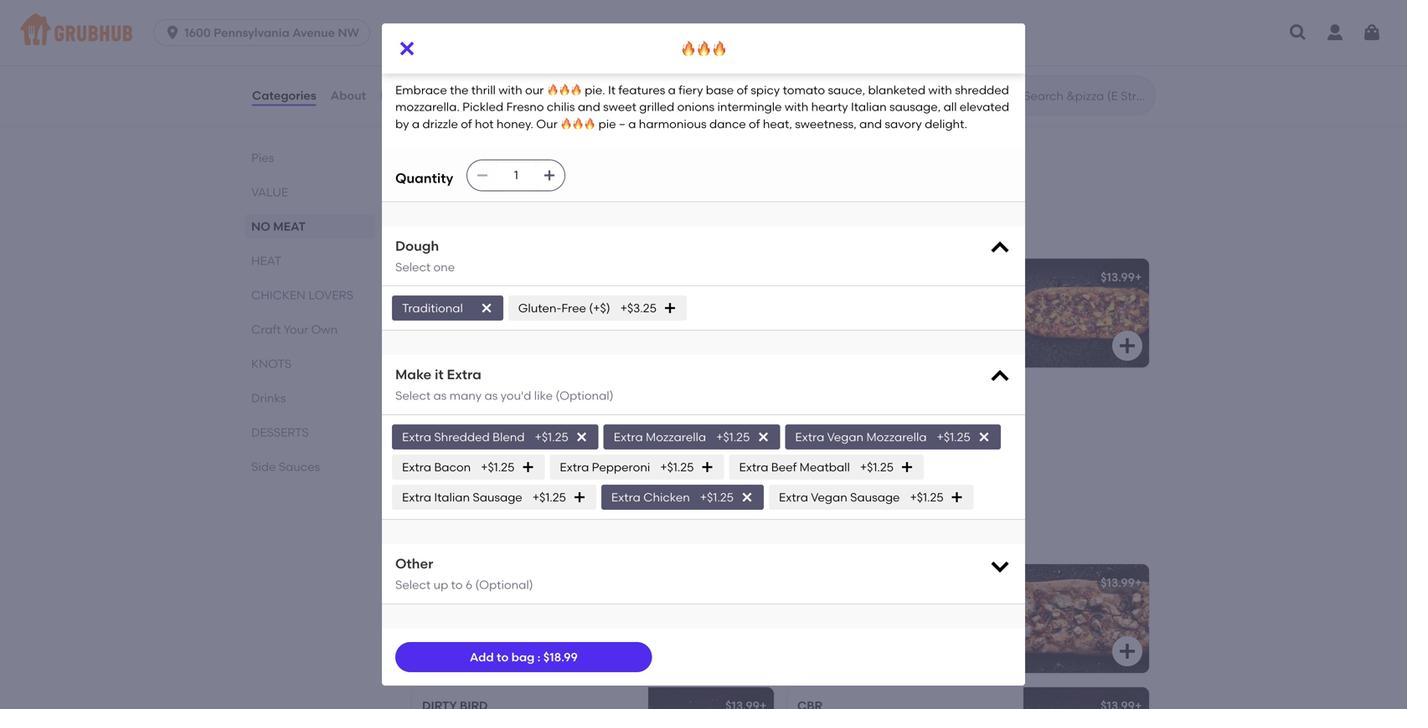 Task type: vqa. For each thing, say whether or not it's contained in the screenshot.
Extra
yes



Task type: locate. For each thing, give the bounding box(es) containing it.
italian
[[851, 100, 887, 114], [434, 491, 470, 505]]

extra vegan mozzarella
[[796, 430, 927, 444]]

$13.99 for heat
[[1101, 270, 1136, 285]]

you'd
[[501, 389, 532, 403]]

0 vertical spatial $13.99
[[726, 88, 760, 102]]

1 horizontal spatial mozzarella
[[867, 430, 927, 444]]

gluten-free (+$)
[[519, 301, 611, 315]]

pies
[[251, 151, 274, 165]]

sausage
[[473, 491, 523, 505], [851, 491, 900, 505]]

extra for extra bacon
[[402, 460, 432, 475]]

fiery
[[679, 83, 703, 97]]

0 horizontal spatial and
[[578, 100, 601, 114]]

side
[[251, 460, 276, 474]]

sweet
[[604, 100, 637, 114]]

2 horizontal spatial with
[[929, 83, 953, 97]]

extra for extra shredded blend
[[402, 430, 432, 444]]

heat up one on the left of the page
[[409, 220, 457, 241]]

elevated
[[960, 100, 1010, 114]]

1 horizontal spatial (optional)
[[556, 389, 614, 403]]

bacon
[[434, 460, 471, 475]]

side sauces
[[251, 460, 320, 474]]

0 horizontal spatial as
[[434, 389, 447, 403]]

as left you'd
[[485, 389, 498, 403]]

1 vertical spatial vegan
[[811, 491, 848, 505]]

2 horizontal spatial of
[[749, 117, 761, 131]]

chicken lovers up your
[[251, 288, 354, 303]]

sausage down extra vegan mozzarella
[[851, 491, 900, 505]]

extra up many at bottom left
[[447, 367, 482, 383]]

a right –
[[629, 117, 636, 131]]

1 select from the top
[[396, 260, 431, 274]]

chicken
[[251, 288, 306, 303], [409, 525, 495, 547]]

to left the 6 on the bottom of page
[[451, 578, 463, 592]]

0 horizontal spatial with
[[499, 83, 523, 97]]

extra down 'extra bacon'
[[402, 491, 432, 505]]

of down intermingle
[[749, 117, 761, 131]]

all
[[944, 100, 957, 114]]

$13.99
[[726, 88, 760, 102], [1101, 270, 1136, 285], [1101, 576, 1136, 590]]

+ for heat
[[1136, 270, 1143, 285]]

chicken
[[644, 491, 690, 505]]

0 horizontal spatial chicken lovers
[[251, 288, 354, 303]]

🔥🔥🔥 inside button
[[422, 270, 458, 285]]

blend
[[493, 430, 525, 444]]

0 horizontal spatial chicken
[[251, 288, 306, 303]]

shredded
[[956, 83, 1010, 97]]

extra left pepperoni
[[560, 460, 589, 475]]

the
[[422, 576, 446, 590]]

2 vertical spatial $13.99 +
[[1101, 576, 1143, 590]]

with up fresno
[[499, 83, 523, 97]]

with down tomato
[[785, 100, 809, 114]]

0 vertical spatial to
[[451, 578, 463, 592]]

0 vertical spatial heat
[[409, 220, 457, 241]]

+$3.25
[[621, 301, 657, 315]]

with up all
[[929, 83, 953, 97]]

chicken down the extra italian sausage
[[409, 525, 495, 547]]

delight.
[[925, 117, 968, 131]]

search icon image
[[997, 85, 1017, 106]]

select
[[396, 260, 431, 274], [396, 389, 431, 403], [396, 578, 431, 592]]

categories button
[[251, 65, 317, 126]]

2 select from the top
[[396, 389, 431, 403]]

svg image
[[1363, 23, 1383, 43], [164, 24, 181, 41], [397, 39, 417, 59], [476, 169, 490, 182], [989, 237, 1012, 260], [480, 302, 493, 315], [743, 336, 763, 356], [1118, 336, 1138, 356], [989, 365, 1012, 389], [901, 461, 914, 474], [741, 491, 754, 504], [989, 555, 1012, 578]]

vegan for mozzarella
[[828, 430, 864, 444]]

1 horizontal spatial with
[[785, 100, 809, 114]]

of left hot
[[461, 117, 472, 131]]

extra for extra beef meatball
[[740, 460, 769, 475]]

dirty bird image
[[649, 688, 774, 710]]

(optional) inside the other select up to 6 (optional)
[[476, 578, 534, 592]]

1 sausage from the left
[[473, 491, 523, 505]]

–
[[619, 117, 626, 131]]

select down the make
[[396, 389, 431, 403]]

:
[[538, 651, 541, 665]]

0 horizontal spatial to
[[451, 578, 463, 592]]

1 vertical spatial and
[[860, 117, 883, 131]]

and left savory
[[860, 117, 883, 131]]

+$1.25
[[535, 430, 569, 444], [717, 430, 750, 444], [937, 430, 971, 444], [481, 460, 515, 475], [661, 460, 694, 475], [861, 460, 894, 475], [533, 491, 566, 505], [700, 491, 734, 505], [911, 491, 944, 505]]

0 vertical spatial vegan
[[828, 430, 864, 444]]

1600
[[184, 26, 211, 40]]

1 vertical spatial heat
[[251, 254, 282, 268]]

0 vertical spatial lovers
[[309, 288, 354, 303]]

embrace the thrill with our 🔥🔥🔥 pie. it features a fiery base of spicy tomato sauce, blanketed with shredded mozzarella. pickled fresno chilis and sweet grilled onions intermingle with hearty italian sausage, all elevated by a drizzle of hot honey. our 🔥🔥🔥 pie – a harmonious dance of heat, sweetness, and savory delight.
[[396, 83, 1013, 131]]

and down pie.
[[578, 100, 601, 114]]

extra up pepperoni
[[614, 430, 643, 444]]

a right by
[[412, 117, 420, 131]]

a left fiery
[[669, 83, 676, 97]]

1 vertical spatial +
[[1136, 270, 1143, 285]]

(+$)
[[589, 301, 611, 315]]

1 vertical spatial chicken
[[409, 525, 495, 547]]

italian down sauce,
[[851, 100, 887, 114]]

craft
[[251, 323, 281, 337]]

0 horizontal spatial mozzarella
[[646, 430, 707, 444]]

extra up meatball
[[796, 430, 825, 444]]

0 horizontal spatial sausage
[[473, 491, 523, 505]]

$18.99
[[544, 651, 578, 665]]

2 vertical spatial select
[[396, 578, 431, 592]]

as down it
[[434, 389, 447, 403]]

extra mozzarella
[[614, 430, 707, 444]]

1 vertical spatial $13.99 +
[[1101, 270, 1143, 285]]

0 vertical spatial italian
[[851, 100, 887, 114]]

svg image inside main navigation "navigation"
[[1289, 23, 1309, 43]]

sausage for extra italian sausage
[[473, 491, 523, 505]]

of up intermingle
[[737, 83, 748, 97]]

Input item quantity number field
[[498, 160, 535, 190]]

with
[[499, 83, 523, 97], [929, 83, 953, 97], [785, 100, 809, 114]]

extra up 'extra bacon'
[[402, 430, 432, 444]]

🔥🔥🔥 up traditional
[[422, 270, 458, 285]]

2 vertical spatial $13.99
[[1101, 576, 1136, 590]]

1 vertical spatial $13.99
[[1101, 270, 1136, 285]]

meatball
[[800, 460, 850, 475]]

+$1.25 for extra beef meatball
[[861, 460, 894, 475]]

🔥🔥🔥 up chilis
[[547, 83, 582, 97]]

buffy image
[[649, 76, 774, 185]]

select down other
[[396, 578, 431, 592]]

Search &pizza (E Street) search field
[[1022, 88, 1151, 104]]

3 select from the top
[[396, 578, 431, 592]]

of
[[737, 83, 748, 97], [461, 117, 472, 131], [749, 117, 761, 131]]

make
[[396, 367, 432, 383]]

extra down pepperoni
[[612, 491, 641, 505]]

buffalo
[[422, 393, 477, 408]]

🔥🔥🔥
[[681, 39, 727, 58], [547, 83, 582, 97], [561, 117, 596, 131], [422, 270, 458, 285]]

0 vertical spatial select
[[396, 260, 431, 274]]

beef
[[772, 460, 797, 475]]

chicken lovers
[[251, 288, 354, 303], [409, 525, 570, 547]]

cbr image
[[1024, 688, 1150, 710]]

+$1.25 for extra bacon
[[481, 460, 515, 475]]

1 vertical spatial to
[[497, 651, 509, 665]]

select inside the other select up to 6 (optional)
[[396, 578, 431, 592]]

0 vertical spatial $13.99 +
[[726, 88, 767, 102]]

vegan
[[828, 430, 864, 444], [811, 491, 848, 505]]

1 vertical spatial select
[[396, 389, 431, 403]]

dough
[[396, 238, 439, 254]]

0 horizontal spatial a
[[412, 117, 420, 131]]

2 vertical spatial +
[[1136, 576, 1143, 590]]

harmonious
[[639, 117, 707, 131]]

1 horizontal spatial lovers
[[499, 525, 570, 547]]

lovers up outlaw
[[499, 525, 570, 547]]

blk image
[[1024, 565, 1150, 674]]

heat
[[409, 220, 457, 241], [251, 254, 282, 268]]

as
[[434, 389, 447, 403], [485, 389, 498, 403]]

1 horizontal spatial a
[[629, 117, 636, 131]]

select inside make it extra select as many as you'd like (optional)
[[396, 389, 431, 403]]

$13.99 +
[[726, 88, 767, 102], [1101, 270, 1143, 285], [1101, 576, 1143, 590]]

2 mozzarella from the left
[[867, 430, 927, 444]]

1 vertical spatial italian
[[434, 491, 470, 505]]

and
[[578, 100, 601, 114], [860, 117, 883, 131]]

to left bag
[[497, 651, 509, 665]]

extra left beef
[[740, 460, 769, 475]]

0 vertical spatial (optional)
[[556, 389, 614, 403]]

2 sausage from the left
[[851, 491, 900, 505]]

select inside dough select one
[[396, 260, 431, 274]]

sausage down blend
[[473, 491, 523, 505]]

heat down no
[[251, 254, 282, 268]]

many
[[450, 389, 482, 403]]

1 horizontal spatial chicken
[[409, 525, 495, 547]]

vegan up meatball
[[828, 430, 864, 444]]

our
[[537, 117, 558, 131]]

chicken up the craft
[[251, 288, 306, 303]]

0 horizontal spatial (optional)
[[476, 578, 534, 592]]

pepperoni
[[592, 460, 651, 475]]

vegan down meatball
[[811, 491, 848, 505]]

🔥🔥🔥 down chilis
[[561, 117, 596, 131]]

🔥🔥🔥 up fiery
[[681, 39, 727, 58]]

1 vertical spatial (optional)
[[476, 578, 534, 592]]

italian down bacon
[[434, 491, 470, 505]]

buffalo 66
[[422, 393, 494, 408]]

vegan for sausage
[[811, 491, 848, 505]]

extra for extra pepperoni
[[560, 460, 589, 475]]

mozzarella up extra vegan sausage
[[867, 430, 927, 444]]

1 horizontal spatial as
[[485, 389, 498, 403]]

extra down extra beef meatball
[[779, 491, 809, 505]]

1 horizontal spatial sausage
[[851, 491, 900, 505]]

extra for extra vegan mozzarella
[[796, 430, 825, 444]]

1 horizontal spatial of
[[737, 83, 748, 97]]

the outlaw image
[[649, 565, 774, 674]]

dough select one
[[396, 238, 455, 274]]

+$1.25 for extra italian sausage
[[533, 491, 566, 505]]

pennsylvania
[[214, 26, 290, 40]]

about button
[[330, 65, 367, 126]]

select down the dough
[[396, 260, 431, 274]]

mozzarella
[[646, 430, 707, 444], [867, 430, 927, 444]]

svg image
[[1289, 23, 1309, 43], [543, 169, 557, 182], [664, 302, 677, 315], [576, 431, 589, 444], [757, 431, 770, 444], [978, 431, 991, 444], [743, 459, 763, 479], [522, 461, 535, 474], [701, 461, 714, 474], [573, 491, 587, 504], [951, 491, 964, 504], [1118, 642, 1138, 662]]

reviews
[[381, 88, 427, 103]]

intermingle
[[718, 100, 782, 114]]

free
[[562, 301, 587, 315]]

honey.
[[497, 117, 534, 131]]

(optional) right like at the left bottom of page
[[556, 389, 614, 403]]

embrace
[[396, 83, 447, 97]]

lovers up 'own'
[[309, 288, 354, 303]]

spicy
[[751, 83, 780, 97]]

extra left bacon
[[402, 460, 432, 475]]

1 horizontal spatial chicken lovers
[[409, 525, 570, 547]]

chicken lovers up the other select up to 6 (optional)
[[409, 525, 570, 547]]

1600 pennsylvania avenue nw button
[[153, 19, 377, 46]]

(optional) right the 6 on the bottom of page
[[476, 578, 534, 592]]

mozzarella up chicken
[[646, 430, 707, 444]]

savory
[[885, 117, 923, 131]]

1 horizontal spatial italian
[[851, 100, 887, 114]]

🔥🔥🔥 image
[[649, 259, 774, 368]]

no
[[251, 220, 271, 234]]



Task type: describe. For each thing, give the bounding box(es) containing it.
mozzarella.
[[396, 100, 460, 114]]

+$1.25 for extra vegan sausage
[[911, 491, 944, 505]]

it
[[608, 83, 616, 97]]

base
[[706, 83, 734, 97]]

main navigation navigation
[[0, 0, 1408, 65]]

1 horizontal spatial heat
[[409, 220, 457, 241]]

onions
[[678, 100, 715, 114]]

features
[[619, 83, 666, 97]]

dance
[[710, 117, 746, 131]]

add
[[470, 651, 494, 665]]

svg image inside "1600 pennsylvania avenue nw" button
[[164, 24, 181, 41]]

extra beef meatball
[[740, 460, 850, 475]]

traditional
[[402, 301, 463, 315]]

extra pepperoni
[[560, 460, 651, 475]]

the outlaw button
[[412, 565, 774, 674]]

tomato
[[783, 83, 826, 97]]

0 horizontal spatial of
[[461, 117, 472, 131]]

$13.99 + for heat
[[1101, 270, 1143, 285]]

sauce,
[[828, 83, 866, 97]]

to inside the other select up to 6 (optional)
[[451, 578, 463, 592]]

buffalo 66 button
[[412, 382, 774, 491]]

by
[[396, 117, 409, 131]]

up
[[434, 578, 449, 592]]

+$1.25 for extra mozzarella
[[717, 430, 750, 444]]

pie
[[599, 117, 616, 131]]

+ for chicken lovers
[[1136, 576, 1143, 590]]

0 vertical spatial chicken lovers
[[251, 288, 354, 303]]

0 horizontal spatial heat
[[251, 254, 282, 268]]

chilis
[[547, 100, 575, 114]]

nw
[[338, 26, 359, 40]]

it
[[435, 367, 444, 383]]

the outlaw
[[422, 576, 501, 590]]

1 horizontal spatial and
[[860, 117, 883, 131]]

our
[[525, 83, 544, 97]]

+$1.25 for extra chicken
[[700, 491, 734, 505]]

the billie image
[[649, 0, 774, 62]]

buffalo 66 image
[[649, 382, 774, 491]]

the
[[450, 83, 469, 97]]

about
[[331, 88, 366, 103]]

simp image
[[1024, 0, 1150, 62]]

0 vertical spatial and
[[578, 100, 601, 114]]

2 as from the left
[[485, 389, 498, 403]]

$13.99 for chicken lovers
[[1101, 576, 1136, 590]]

heat,
[[763, 117, 793, 131]]

1 vertical spatial lovers
[[499, 525, 570, 547]]

outlaw
[[448, 576, 501, 590]]

sauces
[[279, 460, 320, 474]]

extra inside make it extra select as many as you'd like (optional)
[[447, 367, 482, 383]]

0 horizontal spatial lovers
[[309, 288, 354, 303]]

0 vertical spatial +
[[760, 88, 767, 102]]

extra for extra mozzarella
[[614, 430, 643, 444]]

extra bacon
[[402, 460, 471, 475]]

pineapple jack'd image
[[1024, 259, 1150, 368]]

extra for extra italian sausage
[[402, 491, 432, 505]]

fresno
[[507, 100, 544, 114]]

categories
[[252, 88, 317, 103]]

thrill
[[472, 83, 496, 97]]

gluten-
[[519, 301, 562, 315]]

extra chicken
[[612, 491, 690, 505]]

grilled
[[640, 100, 675, 114]]

reviews button
[[380, 65, 428, 126]]

+$1.25 for extra pepperoni
[[661, 460, 694, 475]]

1 as from the left
[[434, 389, 447, 403]]

value
[[251, 185, 288, 199]]

select for dough
[[396, 260, 431, 274]]

blanketed
[[869, 83, 926, 97]]

desserts
[[251, 426, 309, 440]]

meat
[[273, 220, 306, 234]]

other
[[396, 556, 434, 572]]

pickled
[[463, 100, 504, 114]]

0 vertical spatial chicken
[[251, 288, 306, 303]]

extra italian sausage
[[402, 491, 523, 505]]

own
[[311, 323, 338, 337]]

select for other
[[396, 578, 431, 592]]

1 horizontal spatial to
[[497, 651, 509, 665]]

sausage for extra vegan sausage
[[851, 491, 900, 505]]

extra vegan sausage
[[779, 491, 900, 505]]

🔥🔥🔥 button
[[412, 259, 774, 368]]

avenue
[[293, 26, 335, 40]]

extra for extra chicken
[[612, 491, 641, 505]]

hearty
[[812, 100, 849, 114]]

1 vertical spatial chicken lovers
[[409, 525, 570, 547]]

other select up to 6 (optional)
[[396, 556, 534, 592]]

extra shredded blend
[[402, 430, 525, 444]]

make it extra select as many as you'd like (optional)
[[396, 367, 614, 403]]

$13.99 + for chicken lovers
[[1101, 576, 1143, 590]]

1600 pennsylvania avenue nw
[[184, 26, 359, 40]]

0 horizontal spatial italian
[[434, 491, 470, 505]]

shredded
[[434, 430, 490, 444]]

pie.
[[585, 83, 606, 97]]

add to bag : $18.99
[[470, 651, 578, 665]]

sweetness,
[[796, 117, 857, 131]]

like
[[534, 389, 553, 403]]

(optional) inside make it extra select as many as you'd like (optional)
[[556, 389, 614, 403]]

italian inside embrace the thrill with our 🔥🔥🔥 pie. it features a fiery base of spicy tomato sauce, blanketed with shredded mozzarella. pickled fresno chilis and sweet grilled onions intermingle with hearty italian sausage, all elevated by a drizzle of hot honey. our 🔥🔥🔥 pie – a harmonious dance of heat, sweetness, and savory delight.
[[851, 100, 887, 114]]

quantity
[[396, 170, 454, 187]]

1 mozzarella from the left
[[646, 430, 707, 444]]

2 horizontal spatial a
[[669, 83, 676, 97]]

bag
[[512, 651, 535, 665]]

no meat
[[251, 220, 306, 234]]

hot
[[475, 117, 494, 131]]

drizzle
[[423, 117, 458, 131]]

+$1.25 for extra shredded blend
[[535, 430, 569, 444]]

drinks
[[251, 391, 286, 406]]

one
[[434, 260, 455, 274]]

+$1.25 for extra vegan mozzarella
[[937, 430, 971, 444]]

extra for extra vegan sausage
[[779, 491, 809, 505]]



